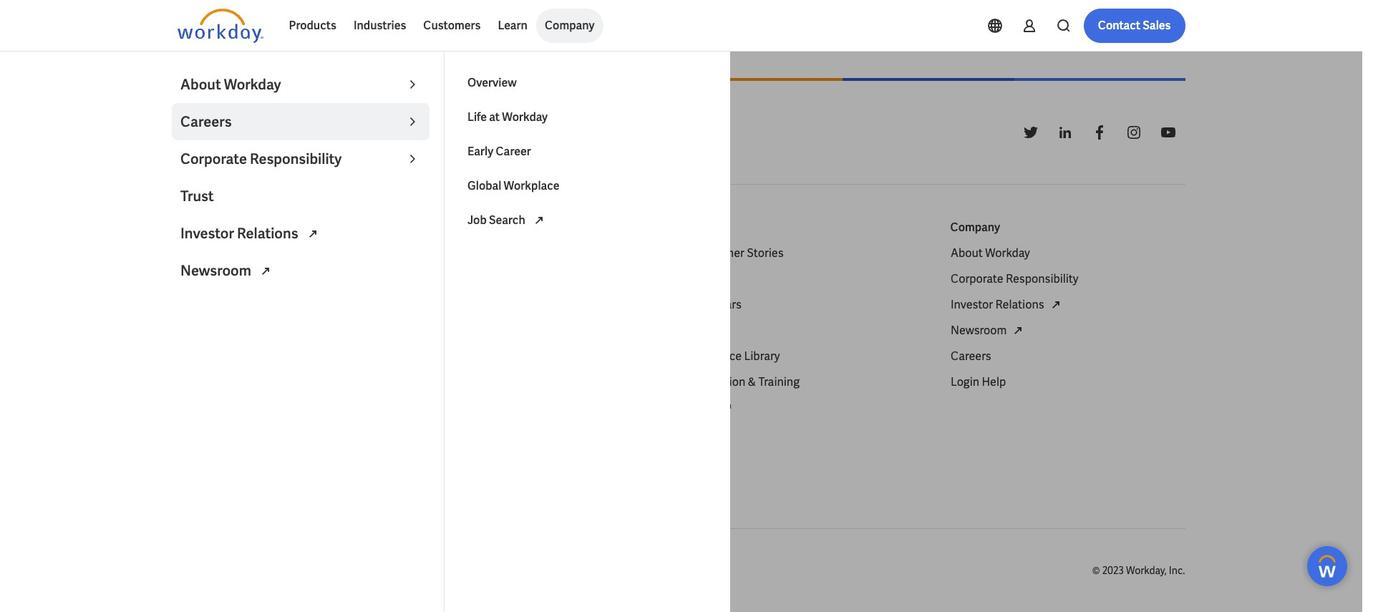 Task type: describe. For each thing, give the bounding box(es) containing it.
© 2023 workday, inc.
[[1093, 565, 1186, 577]]

about for about workday 'dropdown button'
[[181, 75, 221, 94]]

1 horizontal spatial investor relations link
[[951, 297, 1065, 314]]

early career
[[468, 144, 531, 159]]

global
[[468, 178, 502, 193]]

1 horizontal spatial investor relations
[[951, 297, 1044, 312]]

opens in a new tab image for job search
[[531, 212, 548, 229]]

professional
[[435, 323, 499, 338]]

education & training
[[693, 375, 800, 390]]

training
[[759, 375, 800, 390]]

list containing customer stories
[[693, 245, 928, 417]]

contact
[[1099, 18, 1141, 33]]

careers for careers link
[[951, 349, 992, 364]]

see
[[435, 426, 455, 441]]

public sector link
[[435, 348, 504, 365]]

hr
[[197, 272, 212, 287]]

2023
[[1103, 565, 1125, 577]]

technology link
[[435, 400, 494, 417]]

login help
[[951, 375, 1006, 390]]

0 vertical spatial newsroom link
[[172, 252, 430, 289]]

list for industries
[[435, 245, 670, 443]]

trust
[[181, 187, 214, 206]]

global workplace link
[[459, 169, 717, 203]]

investor for the rightmost investor relations link
[[951, 297, 993, 312]]

about workday link
[[951, 245, 1030, 262]]

2 vertical spatial industries
[[487, 426, 539, 441]]

corporate responsibility for corporate responsibility link
[[951, 272, 1079, 287]]

investor for the left investor relations link
[[181, 224, 234, 243]]

go to linkedin image
[[1057, 124, 1074, 141]]

sector
[[469, 349, 504, 364]]

financial services link
[[435, 245, 529, 262]]

& for professional
[[502, 323, 510, 338]]

healthcare
[[435, 272, 492, 287]]

webinars link
[[693, 297, 742, 314]]

search
[[489, 213, 526, 228]]

0 horizontal spatial services
[[485, 246, 529, 261]]

workday,
[[1127, 565, 1168, 577]]

learn button
[[490, 9, 536, 43]]

stories
[[747, 246, 784, 261]]

library
[[744, 349, 780, 364]]

contact sales link
[[1084, 9, 1186, 43]]

go to instagram image
[[1126, 124, 1143, 141]]

industries inside dropdown button
[[354, 18, 406, 33]]

0 vertical spatial investor relations
[[181, 224, 301, 243]]

& for education
[[748, 375, 756, 390]]

learn
[[498, 18, 528, 33]]

higher education
[[435, 297, 525, 312]]

1 horizontal spatial company
[[951, 220, 1001, 235]]

customers button
[[415, 9, 490, 43]]

for hr link
[[177, 271, 212, 288]]

careers button
[[172, 103, 430, 140]]

education & training link
[[693, 374, 800, 391]]

corporate responsibility for corporate responsibility dropdown button
[[181, 150, 342, 168]]

customer
[[693, 246, 744, 261]]

professional & business services
[[435, 323, 605, 338]]

education inside higher education link
[[472, 297, 525, 312]]

retail link
[[435, 374, 465, 391]]

login help link
[[951, 374, 1006, 391]]

go to twitter image
[[1023, 124, 1040, 141]]

job
[[468, 213, 487, 228]]

careers link
[[951, 348, 992, 365]]

for hr
[[177, 272, 212, 287]]

1 go to the homepage image from the top
[[177, 9, 263, 43]]

customers
[[424, 18, 481, 33]]

2 go to the homepage image from the top
[[177, 115, 263, 150]]

for
[[177, 272, 194, 287]]

corporate for corporate responsibility link
[[951, 272, 1004, 287]]

professional & business services link
[[435, 322, 605, 340]]

public sector
[[435, 349, 504, 364]]

company button
[[536, 9, 604, 43]]

about workday button
[[172, 66, 430, 103]]

job search
[[468, 213, 528, 228]]

products inside dropdown button
[[289, 18, 337, 33]]

customer stories link
[[693, 245, 784, 262]]

at
[[489, 110, 500, 125]]

more
[[457, 426, 484, 441]]

workday for the about workday link
[[986, 246, 1030, 261]]

choices
[[490, 565, 527, 577]]

webinars
[[693, 297, 742, 312]]

list item up library
[[693, 322, 928, 348]]

career
[[496, 144, 531, 159]]

financial
[[435, 246, 482, 261]]

opens in a new tab image for newsroom
[[1010, 322, 1027, 340]]

for hr list
[[177, 245, 412, 494]]

go to youtube image
[[1160, 124, 1177, 141]]

products button
[[280, 9, 345, 43]]



Task type: locate. For each thing, give the bounding box(es) containing it.
0 vertical spatial go to the homepage image
[[177, 9, 263, 43]]

higher education link
[[435, 297, 525, 314]]

resource library
[[693, 349, 780, 364]]

list item
[[177, 245, 412, 271], [693, 271, 928, 297], [693, 322, 928, 348]]

0 horizontal spatial about
[[181, 75, 221, 94]]

1 horizontal spatial corporate
[[951, 272, 1004, 287]]

education up professional & business services
[[472, 297, 525, 312]]

opens in a new tab image for investor relations
[[304, 226, 321, 243]]

trust link
[[172, 178, 430, 215]]

0 vertical spatial about
[[181, 75, 221, 94]]

privacy
[[455, 565, 487, 577]]

public
[[435, 349, 467, 364]]

0 horizontal spatial relations
[[237, 224, 298, 243]]

responsibility
[[250, 150, 342, 168], [1006, 272, 1079, 287]]

workday
[[224, 75, 281, 94], [502, 110, 548, 125], [986, 246, 1030, 261]]

1 vertical spatial &
[[748, 375, 756, 390]]

0 horizontal spatial corporate
[[181, 150, 247, 168]]

list for company
[[951, 245, 1186, 391]]

1 horizontal spatial opens in a new tab image
[[1047, 297, 1065, 314]]

list containing financial services
[[435, 245, 670, 443]]

1 list from the left
[[435, 245, 670, 443]]

1 vertical spatial about
[[951, 246, 983, 261]]

careers inside dropdown button
[[181, 112, 232, 131]]

1 horizontal spatial newsroom
[[951, 323, 1007, 338]]

your privacy choices
[[432, 565, 527, 577]]

relations
[[237, 224, 298, 243], [996, 297, 1044, 312]]

industries button
[[345, 9, 415, 43]]

careers inside list
[[951, 349, 992, 364]]

1 horizontal spatial about workday
[[951, 246, 1030, 261]]

1 horizontal spatial responsibility
[[1006, 272, 1079, 287]]

go to facebook image
[[1091, 124, 1109, 141]]

overview
[[468, 75, 517, 90]]

& left training
[[748, 375, 756, 390]]

life at workday
[[468, 110, 548, 125]]

1 vertical spatial go to the homepage image
[[177, 115, 263, 150]]

industries up financial
[[435, 220, 488, 235]]

early career link
[[459, 135, 717, 169]]

& left business
[[502, 323, 510, 338]]

job search link
[[459, 203, 717, 238]]

corporate for corporate responsibility dropdown button
[[181, 150, 247, 168]]

products up about workday 'dropdown button'
[[289, 18, 337, 33]]

opens in a new tab image down education & training link
[[719, 400, 736, 417]]

careers for careers dropdown button at the left top
[[181, 112, 232, 131]]

technology
[[435, 400, 494, 416]]

0 horizontal spatial responsibility
[[250, 150, 342, 168]]

1 vertical spatial newsroom
[[951, 323, 1007, 338]]

education down resource
[[693, 375, 745, 390]]

opens in a new tab image for investor relations
[[1047, 297, 1065, 314]]

1 vertical spatial products
[[177, 220, 225, 235]]

opens in a new tab image inside job search link
[[531, 212, 548, 229]]

0 horizontal spatial investor relations
[[181, 224, 301, 243]]

1 vertical spatial company
[[951, 220, 1001, 235]]

customer stories
[[693, 246, 784, 261]]

1 horizontal spatial careers
[[951, 349, 992, 364]]

workday inside 'dropdown button'
[[224, 75, 281, 94]]

retail
[[435, 375, 465, 390]]

0 vertical spatial opens in a new tab image
[[257, 263, 274, 280]]

investor
[[181, 224, 234, 243], [951, 297, 993, 312]]

0 vertical spatial careers
[[181, 112, 232, 131]]

products down trust
[[177, 220, 225, 235]]

1 horizontal spatial services
[[561, 323, 605, 338]]

sales
[[1143, 18, 1172, 33]]

0 vertical spatial newsroom
[[181, 261, 254, 280]]

0 vertical spatial about workday
[[181, 75, 281, 94]]

company
[[545, 18, 595, 33], [951, 220, 1001, 235]]

0 vertical spatial responsibility
[[250, 150, 342, 168]]

1 vertical spatial opens in a new tab image
[[1047, 297, 1065, 314]]

services
[[485, 246, 529, 261], [561, 323, 605, 338]]

0 vertical spatial products
[[289, 18, 337, 33]]

list item down stories on the top of the page
[[693, 271, 928, 297]]

1 vertical spatial investor
[[951, 297, 993, 312]]

1 horizontal spatial workday
[[502, 110, 548, 125]]

about workday inside 'dropdown button'
[[181, 75, 281, 94]]

1 horizontal spatial products
[[289, 18, 337, 33]]

workplace
[[504, 178, 560, 193]]

0 horizontal spatial careers
[[181, 112, 232, 131]]

responsibility up trust link
[[250, 150, 342, 168]]

0 horizontal spatial opens in a new tab image
[[257, 263, 274, 280]]

0 vertical spatial &
[[502, 323, 510, 338]]

0 vertical spatial investor
[[181, 224, 234, 243]]

workday inside list
[[986, 246, 1030, 261]]

help
[[982, 375, 1006, 390]]

1 vertical spatial education
[[693, 375, 745, 390]]

life at workday link
[[459, 100, 717, 135]]

relations down corporate responsibility link
[[996, 297, 1044, 312]]

relations down trust link
[[237, 224, 298, 243]]

0 horizontal spatial education
[[472, 297, 525, 312]]

inc.
[[1170, 565, 1186, 577]]

1 horizontal spatial education
[[693, 375, 745, 390]]

opens in a new tab image right hr on the top of the page
[[257, 263, 274, 280]]

about workday
[[181, 75, 281, 94], [951, 246, 1030, 261]]

responsibility inside dropdown button
[[250, 150, 342, 168]]

newsroom
[[181, 261, 254, 280], [951, 323, 1007, 338]]

1 vertical spatial responsibility
[[1006, 272, 1079, 287]]

company inside dropdown button
[[545, 18, 595, 33]]

corporate down the about workday link
[[951, 272, 1004, 287]]

0 vertical spatial education
[[472, 297, 525, 312]]

opens in a new tab image down corporate responsibility link
[[1047, 297, 1065, 314]]

0 vertical spatial corporate responsibility
[[181, 150, 342, 168]]

industries right more
[[487, 426, 539, 441]]

corporate up trust
[[181, 150, 247, 168]]

financial services
[[435, 246, 529, 261]]

list
[[435, 245, 670, 443], [693, 245, 928, 417], [951, 245, 1186, 391]]

services right business
[[561, 323, 605, 338]]

opens in a new tab image right the "search"
[[531, 212, 548, 229]]

education
[[472, 297, 525, 312], [693, 375, 745, 390]]

investor relations
[[181, 224, 301, 243], [951, 297, 1044, 312]]

2 vertical spatial workday
[[986, 246, 1030, 261]]

investor down trust
[[181, 224, 234, 243]]

0 vertical spatial investor relations link
[[172, 215, 430, 252]]

contact sales
[[1099, 18, 1172, 33]]

about
[[181, 75, 221, 94], [951, 246, 983, 261]]

1 vertical spatial industries
[[435, 220, 488, 235]]

0 horizontal spatial investor
[[181, 224, 234, 243]]

business
[[512, 323, 559, 338]]

1 vertical spatial relations
[[996, 297, 1044, 312]]

newsroom link inside list
[[951, 322, 1027, 340]]

your
[[432, 565, 453, 577]]

1 vertical spatial newsroom link
[[951, 322, 1027, 340]]

3 list from the left
[[951, 245, 1186, 391]]

early
[[468, 144, 494, 159]]

about inside 'dropdown button'
[[181, 75, 221, 94]]

2 horizontal spatial list
[[951, 245, 1186, 391]]

1 vertical spatial investor relations
[[951, 297, 1044, 312]]

opens in a new tab image
[[531, 212, 548, 229], [304, 226, 321, 243], [1010, 322, 1027, 340], [719, 400, 736, 417]]

corporate responsibility inside dropdown button
[[181, 150, 342, 168]]

opens in a new tab image down trust link
[[304, 226, 321, 243]]

1 horizontal spatial newsroom link
[[951, 322, 1027, 340]]

products
[[289, 18, 337, 33], [177, 220, 225, 235]]

corporate inside dropdown button
[[181, 150, 247, 168]]

2 list from the left
[[693, 245, 928, 417]]

1 vertical spatial services
[[561, 323, 605, 338]]

resource
[[693, 349, 742, 364]]

about for the about workday link
[[951, 246, 983, 261]]

investor down corporate responsibility link
[[951, 297, 993, 312]]

0 horizontal spatial list
[[435, 245, 670, 443]]

0 horizontal spatial newsroom
[[181, 261, 254, 280]]

1 horizontal spatial about
[[951, 246, 983, 261]]

go to the homepage image
[[177, 9, 263, 43], [177, 115, 263, 150]]

0 horizontal spatial workday
[[224, 75, 281, 94]]

&
[[502, 323, 510, 338], [748, 375, 756, 390]]

1 vertical spatial corporate
[[951, 272, 1004, 287]]

investor inside list
[[951, 297, 993, 312]]

0 horizontal spatial investor relations link
[[172, 215, 430, 252]]

education inside education & training link
[[693, 375, 745, 390]]

workday up corporate responsibility link
[[986, 246, 1030, 261]]

investor relations down corporate responsibility link
[[951, 297, 1044, 312]]

corporate responsibility link
[[951, 271, 1079, 288]]

overview link
[[459, 66, 717, 100]]

about workday for the about workday link
[[951, 246, 1030, 261]]

resource library link
[[693, 348, 780, 365]]

0 vertical spatial services
[[485, 246, 529, 261]]

see more industries
[[435, 426, 539, 441]]

industries
[[354, 18, 406, 33], [435, 220, 488, 235], [487, 426, 539, 441]]

list item down trust link
[[177, 245, 412, 271]]

workday up careers dropdown button at the left top
[[224, 75, 281, 94]]

1 vertical spatial about workday
[[951, 246, 1030, 261]]

©
[[1093, 565, 1101, 577]]

workday for about workday 'dropdown button'
[[224, 75, 281, 94]]

corporate responsibility up trust link
[[181, 150, 342, 168]]

opens in a new tab image for newsroom
[[257, 263, 274, 280]]

higher
[[435, 297, 470, 312]]

0 horizontal spatial about workday
[[181, 75, 281, 94]]

global workplace
[[468, 178, 560, 193]]

careers
[[181, 112, 232, 131], [951, 349, 992, 364]]

1 vertical spatial investor relations link
[[951, 297, 1065, 314]]

responsibility for corporate responsibility dropdown button
[[250, 150, 342, 168]]

0 horizontal spatial company
[[545, 18, 595, 33]]

0 vertical spatial company
[[545, 18, 595, 33]]

0 vertical spatial corporate
[[181, 150, 247, 168]]

corporate responsibility button
[[172, 140, 430, 178]]

your privacy choices link
[[409, 564, 527, 578]]

healthcare link
[[435, 271, 492, 288]]

0 horizontal spatial products
[[177, 220, 225, 235]]

1 vertical spatial corporate responsibility
[[951, 272, 1079, 287]]

corporate responsibility down the about workday link
[[951, 272, 1079, 287]]

opens in a new tab image inside investor relations link
[[304, 226, 321, 243]]

2 horizontal spatial workday
[[986, 246, 1030, 261]]

0 horizontal spatial &
[[502, 323, 510, 338]]

1 horizontal spatial corporate responsibility
[[951, 272, 1079, 287]]

list containing about workday
[[951, 245, 1186, 391]]

services down the "search"
[[485, 246, 529, 261]]

0 horizontal spatial corporate responsibility
[[181, 150, 342, 168]]

company up the about workday link
[[951, 220, 1001, 235]]

0 vertical spatial workday
[[224, 75, 281, 94]]

investor relations link
[[172, 215, 430, 252], [951, 297, 1065, 314]]

about workday for about workday 'dropdown button'
[[181, 75, 281, 94]]

opens in a new tab image
[[257, 263, 274, 280], [1047, 297, 1065, 314]]

responsibility for corporate responsibility link
[[1006, 272, 1079, 287]]

0 vertical spatial industries
[[354, 18, 406, 33]]

life
[[468, 110, 487, 125]]

investor relations down trust
[[181, 224, 301, 243]]

workday right at
[[502, 110, 548, 125]]

see more industries link
[[435, 426, 539, 443]]

login
[[951, 375, 980, 390]]

1 horizontal spatial investor
[[951, 297, 993, 312]]

opens in a new tab image down corporate responsibility link
[[1010, 322, 1027, 340]]

1 horizontal spatial &
[[748, 375, 756, 390]]

responsibility down the about workday link
[[1006, 272, 1079, 287]]

corporate
[[181, 150, 247, 168], [951, 272, 1004, 287]]

0 vertical spatial relations
[[237, 224, 298, 243]]

industries right products dropdown button
[[354, 18, 406, 33]]

1 vertical spatial workday
[[502, 110, 548, 125]]

1 vertical spatial careers
[[951, 349, 992, 364]]

1 horizontal spatial relations
[[996, 297, 1044, 312]]

company right learn
[[545, 18, 595, 33]]

1 horizontal spatial list
[[693, 245, 928, 417]]

0 horizontal spatial newsroom link
[[172, 252, 430, 289]]



Task type: vqa. For each thing, say whether or not it's contained in the screenshot.
Responsibility
yes



